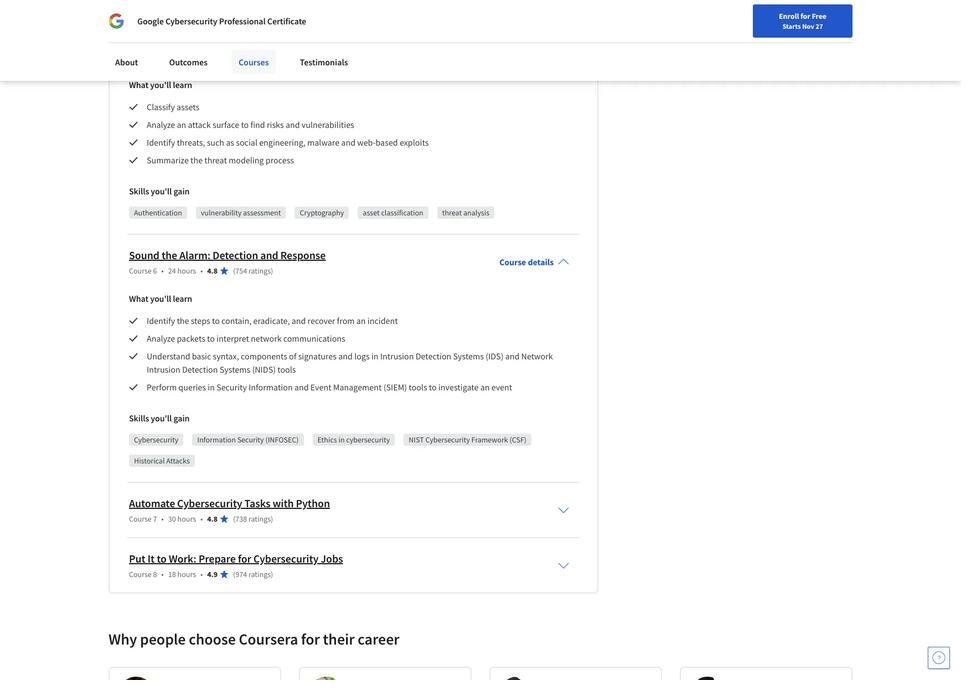 Task type: locate. For each thing, give the bounding box(es) containing it.
an right from
[[357, 315, 366, 326]]

1 identify from the top
[[147, 137, 175, 148]]

0 horizontal spatial in
[[208, 382, 215, 393]]

the down threats,
[[191, 155, 203, 166]]

ratings right 974
[[249, 570, 271, 580]]

hours for cybersecurity
[[178, 514, 196, 524]]

30
[[168, 514, 176, 524]]

1 vertical spatial the
[[162, 248, 177, 262]]

to
[[241, 119, 249, 130], [212, 315, 220, 326], [207, 333, 215, 344], [429, 382, 437, 393], [157, 552, 167, 566]]

automate cybersecurity tasks with python
[[129, 496, 330, 510]]

0 vertical spatial what you'll learn
[[129, 79, 192, 90]]

put it to work: prepare for cybersecurity jobs
[[129, 552, 343, 566]]

0 vertical spatial course details button
[[491, 27, 578, 69]]

1 vertical spatial an
[[357, 315, 366, 326]]

) for python
[[271, 514, 273, 524]]

for up the nov
[[801, 11, 811, 21]]

historical
[[134, 456, 165, 466]]

• right "30"
[[201, 514, 203, 524]]

1 vertical spatial in
[[208, 382, 215, 393]]

course details button
[[491, 27, 578, 69], [491, 241, 578, 283]]

in right ethics
[[339, 435, 345, 445]]

free
[[812, 11, 827, 21]]

choose
[[189, 629, 236, 649]]

surface
[[213, 119, 239, 130]]

( down sound the alarm: detection and response link
[[233, 266, 236, 276]]

learn up assets
[[173, 79, 192, 90]]

1 vertical spatial identify
[[147, 315, 175, 326]]

in inside understand basic syntax, components of signatures and logs in intrusion detection systems (ids) and network intrusion detection systems (nids) tools
[[372, 351, 379, 362]]

cybersecurity up 738
[[177, 496, 242, 510]]

0 horizontal spatial for
[[238, 552, 251, 566]]

in right queries
[[208, 382, 215, 393]]

based
[[376, 137, 398, 148]]

identify up understand
[[147, 315, 175, 326]]

help center image
[[933, 651, 946, 665]]

( down automate cybersecurity tasks with python link
[[233, 514, 236, 524]]

1 ( from the top
[[233, 52, 236, 62]]

2 vertical spatial in
[[339, 435, 345, 445]]

the up 24
[[162, 248, 177, 262]]

1 vertical spatial intrusion
[[147, 364, 180, 375]]

and left logs
[[339, 351, 353, 362]]

threats,
[[164, 34, 203, 48]]

3 ( from the top
[[233, 514, 236, 524]]

for
[[801, 11, 811, 21], [238, 552, 251, 566], [301, 629, 320, 649]]

(nids)
[[252, 364, 276, 375]]

0 vertical spatial threat
[[205, 155, 227, 166]]

2 vertical spatial detection
[[182, 364, 218, 375]]

) right 974
[[271, 570, 273, 580]]

to right steps
[[212, 315, 220, 326]]

learn up steps
[[173, 293, 192, 304]]

the for threat
[[191, 155, 203, 166]]

and left web-
[[341, 137, 356, 148]]

2 hours from the top
[[178, 266, 196, 276]]

1 vertical spatial details
[[528, 257, 554, 268]]

1 vertical spatial detection
[[416, 351, 452, 362]]

0 vertical spatial analyze
[[147, 119, 175, 130]]

1 skills from the top
[[129, 186, 149, 197]]

1 vertical spatial skills
[[129, 413, 149, 424]]

4.8 for alarm:
[[207, 266, 218, 276]]

2 vertical spatial 4.8
[[207, 514, 218, 524]]

gain up authentication
[[174, 186, 190, 197]]

gain for threats,
[[174, 186, 190, 197]]

hours
[[178, 52, 196, 62], [178, 266, 196, 276], [178, 514, 196, 524], [178, 570, 196, 580]]

0 vertical spatial in
[[372, 351, 379, 362]]

information
[[249, 382, 293, 393], [197, 435, 236, 445]]

) for and
[[271, 266, 273, 276]]

put
[[129, 552, 146, 566]]

skills you'll gain down the 'perform'
[[129, 413, 190, 424]]

ethics
[[318, 435, 337, 445]]

what
[[129, 79, 149, 90], [129, 293, 149, 304]]

cybersecurity up ( 974 ratings )
[[254, 552, 319, 566]]

identify for identify threats, such as social engineering, malware and web-based exploits
[[147, 137, 175, 148]]

intrusion down understand
[[147, 364, 180, 375]]

2 identify from the top
[[147, 315, 175, 326]]

detection up '754'
[[213, 248, 258, 262]]

0 vertical spatial details
[[528, 43, 554, 54]]

0 vertical spatial identify
[[147, 137, 175, 148]]

1 learn from the top
[[173, 79, 192, 90]]

0 vertical spatial skills you'll gain
[[129, 186, 190, 197]]

2 learn from the top
[[173, 293, 192, 304]]

cybersecurity right nist
[[426, 435, 470, 445]]

tools right (siem) at the left of page
[[409, 382, 427, 393]]

learn
[[173, 79, 192, 90], [173, 293, 192, 304]]

to right it
[[157, 552, 167, 566]]

english button
[[729, 0, 796, 36]]

for up 974
[[238, 552, 251, 566]]

security left (infosec)
[[237, 435, 264, 445]]

2 what you'll learn from the top
[[129, 293, 192, 304]]

• right 8
[[162, 570, 164, 580]]

security down the syntax,
[[217, 382, 247, 393]]

0 vertical spatial security
[[217, 382, 247, 393]]

0 vertical spatial course details
[[500, 43, 554, 54]]

steps
[[191, 315, 210, 326]]

2 horizontal spatial for
[[801, 11, 811, 21]]

( 974 ratings )
[[233, 570, 273, 580]]

2 course details button from the top
[[491, 241, 578, 283]]

4.8 for tasks
[[207, 514, 218, 524]]

1 vertical spatial skills you'll gain
[[129, 413, 190, 424]]

1 gain from the top
[[174, 186, 190, 197]]

systems down the syntax,
[[220, 364, 251, 375]]

network
[[522, 351, 553, 362]]

1 horizontal spatial an
[[357, 315, 366, 326]]

skills
[[129, 186, 149, 197], [129, 413, 149, 424]]

gain down queries
[[174, 413, 190, 424]]

4.8 down sound the alarm: detection and response
[[207, 266, 218, 276]]

1 vertical spatial what
[[129, 293, 149, 304]]

0 horizontal spatial intrusion
[[147, 364, 180, 375]]

tools
[[278, 364, 296, 375], [409, 382, 427, 393]]

ratings down tasks on the bottom of the page
[[249, 514, 271, 524]]

skills up authentication
[[129, 186, 149, 197]]

about
[[115, 57, 138, 68]]

for left their
[[301, 629, 320, 649]]

1 vertical spatial gain
[[174, 413, 190, 424]]

the for alarm:
[[162, 248, 177, 262]]

an left the event
[[481, 382, 490, 393]]

what for assets, threats, and vulnerabilities
[[129, 79, 149, 90]]

2 what from the top
[[129, 293, 149, 304]]

2 vertical spatial the
[[177, 315, 189, 326]]

hours right 18
[[178, 570, 196, 580]]

gain
[[174, 186, 190, 197], [174, 413, 190, 424]]

0 vertical spatial intrusion
[[380, 351, 414, 362]]

1 what from the top
[[129, 79, 149, 90]]

1 what you'll learn from the top
[[129, 79, 192, 90]]

0 horizontal spatial threat
[[205, 155, 227, 166]]

intrusion
[[380, 351, 414, 362], [147, 364, 180, 375]]

identify for identify the steps to contain, eradicate, and recover from an incident
[[147, 315, 175, 326]]

0 vertical spatial for
[[801, 11, 811, 21]]

1 horizontal spatial systems
[[453, 351, 484, 362]]

analyze for assets,
[[147, 119, 175, 130]]

asset
[[363, 208, 380, 218]]

identify up summarize
[[147, 137, 175, 148]]

web-
[[357, 137, 376, 148]]

4 hours from the top
[[178, 570, 196, 580]]

details
[[528, 43, 554, 54], [528, 257, 554, 268]]

social
[[236, 137, 258, 148]]

1 vertical spatial learn
[[173, 293, 192, 304]]

3 hours from the top
[[178, 514, 196, 524]]

professional
[[219, 16, 266, 27]]

vulnerabilities
[[225, 34, 293, 48]]

0 horizontal spatial tools
[[278, 364, 296, 375]]

skills for sound the alarm: detection and response
[[129, 413, 149, 424]]

intrusion up (siem) at the left of page
[[380, 351, 414, 362]]

threat left analysis
[[442, 208, 462, 218]]

1 horizontal spatial information
[[249, 382, 293, 393]]

2 skills from the top
[[129, 413, 149, 424]]

skills down the 'perform'
[[129, 413, 149, 424]]

0 horizontal spatial systems
[[220, 364, 251, 375]]

threats,
[[177, 137, 205, 148]]

an
[[177, 119, 186, 130], [357, 315, 366, 326], [481, 382, 490, 393]]

0 horizontal spatial information
[[197, 435, 236, 445]]

tools down of in the bottom of the page
[[278, 364, 296, 375]]

in right logs
[[372, 351, 379, 362]]

ratings right '754'
[[249, 266, 271, 276]]

gain for the
[[174, 413, 190, 424]]

( left 'courses'
[[233, 52, 236, 62]]

analyze up understand
[[147, 333, 175, 344]]

threat down such
[[205, 155, 227, 166]]

( for detection
[[233, 266, 236, 276]]

0 vertical spatial what
[[129, 79, 149, 90]]

response
[[281, 248, 326, 262]]

analyze packets to interpret network communications
[[147, 333, 346, 344]]

1 horizontal spatial intrusion
[[380, 351, 414, 362]]

what down about link
[[129, 79, 149, 90]]

4.8 down automate cybersecurity tasks with python
[[207, 514, 218, 524]]

ratings for and
[[249, 266, 271, 276]]

0 vertical spatial learn
[[173, 79, 192, 90]]

0 vertical spatial tools
[[278, 364, 296, 375]]

logs
[[355, 351, 370, 362]]

enroll for free starts nov 27
[[779, 11, 827, 30]]

1 analyze from the top
[[147, 119, 175, 130]]

0 vertical spatial systems
[[453, 351, 484, 362]]

1 horizontal spatial threat
[[442, 208, 462, 218]]

modeling
[[229, 155, 264, 166]]

to right packets
[[207, 333, 215, 344]]

1 vertical spatial for
[[238, 552, 251, 566]]

1 vertical spatial analyze
[[147, 333, 175, 344]]

hours right 24
[[178, 266, 196, 276]]

analyze down classify
[[147, 119, 175, 130]]

738
[[236, 514, 247, 524]]

2 gain from the top
[[174, 413, 190, 424]]

1 4.8 from the top
[[207, 52, 218, 62]]

) right '754'
[[271, 266, 273, 276]]

detection down the basic
[[182, 364, 218, 375]]

course 8 • 18 hours •
[[129, 570, 203, 580]]

0 vertical spatial 4.8
[[207, 52, 218, 62]]

( down put it to work: prepare for cybersecurity jobs
[[233, 570, 236, 580]]

27
[[816, 22, 823, 30]]

2 vertical spatial for
[[301, 629, 320, 649]]

0 vertical spatial detection
[[213, 248, 258, 262]]

event
[[492, 382, 512, 393]]

assets, threats, and vulnerabilities link
[[129, 34, 293, 48]]

4.8 down assets, threats, and vulnerabilities link
[[207, 52, 218, 62]]

2 4.8 from the top
[[207, 266, 218, 276]]

certificate
[[267, 16, 306, 27]]

put it to work: prepare for cybersecurity jobs link
[[129, 552, 343, 566]]

the left steps
[[177, 315, 189, 326]]

4 ( from the top
[[233, 570, 236, 580]]

2 analyze from the top
[[147, 333, 175, 344]]

what down course 6 • 24 hours •
[[129, 293, 149, 304]]

to left the investigate
[[429, 382, 437, 393]]

• right 7
[[162, 514, 164, 524]]

1 details from the top
[[528, 43, 554, 54]]

skills you'll gain up authentication
[[129, 186, 190, 197]]

0 vertical spatial an
[[177, 119, 186, 130]]

2 horizontal spatial an
[[481, 382, 490, 393]]

) down the with on the bottom left of page
[[271, 514, 273, 524]]

security
[[217, 382, 247, 393], [237, 435, 264, 445]]

cybersecurity up threats,
[[166, 16, 217, 27]]

None search field
[[158, 7, 424, 29]]

perform
[[147, 382, 177, 393]]

why
[[109, 629, 137, 649]]

1 course details button from the top
[[491, 27, 578, 69]]

hours right 26
[[178, 52, 196, 62]]

( 738 ratings )
[[233, 514, 273, 524]]

testimonials link
[[293, 50, 355, 74]]

5
[[153, 52, 157, 62]]

skills you'll gain for sound
[[129, 413, 190, 424]]

skills for assets, threats, and vulnerabilities
[[129, 186, 149, 197]]

2 skills you'll gain from the top
[[129, 413, 190, 424]]

risks
[[267, 119, 284, 130]]

cybersecurity up historical attacks
[[134, 435, 178, 445]]

0 vertical spatial gain
[[174, 186, 190, 197]]

2 ( from the top
[[233, 266, 236, 276]]

systems left (ids)
[[453, 351, 484, 362]]

and right (ids)
[[506, 351, 520, 362]]

detection
[[213, 248, 258, 262], [416, 351, 452, 362], [182, 364, 218, 375]]

for inside enroll for free starts nov 27
[[801, 11, 811, 21]]

0 vertical spatial the
[[191, 155, 203, 166]]

3 4.8 from the top
[[207, 514, 218, 524]]

what you'll learn down course 6 • 24 hours •
[[129, 293, 192, 304]]

0 vertical spatial skills
[[129, 186, 149, 197]]

1 vertical spatial what you'll learn
[[129, 293, 192, 304]]

1 skills you'll gain from the top
[[129, 186, 190, 197]]

1 vertical spatial course details button
[[491, 241, 578, 283]]

0 horizontal spatial an
[[177, 119, 186, 130]]

(ids)
[[486, 351, 504, 362]]

2 horizontal spatial in
[[372, 351, 379, 362]]

( for work:
[[233, 570, 236, 580]]

communications
[[284, 333, 346, 344]]

24
[[168, 266, 176, 276]]

1,024
[[236, 52, 253, 62]]

nist cybersecurity framework (csf)
[[409, 435, 527, 445]]

0 vertical spatial information
[[249, 382, 293, 393]]

1 vertical spatial course details
[[500, 257, 554, 268]]

2 vertical spatial an
[[481, 382, 490, 393]]

what you'll learn up classify
[[129, 79, 192, 90]]

1 vertical spatial 4.8
[[207, 266, 218, 276]]

1 horizontal spatial for
[[301, 629, 320, 649]]

1 vertical spatial systems
[[220, 364, 251, 375]]

hours right "30"
[[178, 514, 196, 524]]

alarm:
[[179, 248, 211, 262]]

1 horizontal spatial tools
[[409, 382, 427, 393]]

identify the steps to contain, eradicate, and recover from an incident
[[147, 315, 398, 326]]

an left attack
[[177, 119, 186, 130]]

ratings
[[254, 52, 277, 62], [249, 266, 271, 276], [249, 514, 271, 524], [249, 570, 271, 580]]

nov
[[803, 22, 815, 30]]

detection up the investigate
[[416, 351, 452, 362]]

as
[[226, 137, 234, 148]]



Task type: vqa. For each thing, say whether or not it's contained in the screenshot.
the modeling
yes



Task type: describe. For each thing, give the bounding box(es) containing it.
recover
[[308, 315, 335, 326]]

google
[[137, 16, 164, 27]]

( for with
[[233, 514, 236, 524]]

english
[[749, 12, 776, 24]]

show notifications image
[[812, 14, 825, 27]]

what for sound the alarm: detection and response
[[129, 293, 149, 304]]

tasks
[[245, 496, 271, 510]]

understand
[[147, 351, 190, 362]]

to left find
[[241, 119, 249, 130]]

1 course details from the top
[[500, 43, 554, 54]]

classify assets
[[147, 101, 200, 113]]

prepare
[[199, 552, 236, 566]]

jobs
[[321, 552, 343, 566]]

google image
[[109, 13, 124, 29]]

people
[[140, 629, 186, 649]]

learn for threats,
[[173, 79, 192, 90]]

• down alarm:
[[201, 266, 203, 276]]

26 hours •
[[168, 52, 203, 62]]

courses
[[239, 57, 269, 68]]

management
[[333, 382, 382, 393]]

work:
[[169, 552, 197, 566]]

cybersecurity
[[346, 435, 390, 445]]

sound
[[129, 248, 160, 262]]

18
[[168, 570, 176, 580]]

and up ( 754 ratings )
[[260, 248, 278, 262]]

basic
[[192, 351, 211, 362]]

such
[[207, 137, 224, 148]]

testimonials
[[300, 57, 348, 68]]

and left event
[[295, 382, 309, 393]]

ratings for prepare
[[249, 570, 271, 580]]

summarize the threat modeling process
[[147, 155, 294, 166]]

1 button
[[803, 7, 834, 34]]

26
[[168, 52, 176, 62]]

perform queries in security information and event management (siem) tools to investigate an event
[[147, 382, 512, 393]]

course details button for assets, threats, and vulnerabilities
[[491, 27, 578, 69]]

incident
[[368, 315, 398, 326]]

cryptography
[[300, 208, 344, 218]]

learn for the
[[173, 293, 192, 304]]

• down assets, threats, and vulnerabilities
[[201, 52, 203, 62]]

the for steps
[[177, 315, 189, 326]]

754
[[236, 266, 247, 276]]

you'll down course 6 • 24 hours •
[[150, 293, 171, 304]]

1 vertical spatial security
[[237, 435, 264, 445]]

4.9
[[207, 570, 218, 580]]

assessment
[[243, 208, 281, 218]]

cybersecurity for google cybersecurity professional certificate
[[166, 16, 217, 27]]

assets, threats, and vulnerabilities
[[129, 34, 293, 48]]

cybersecurity for nist cybersecurity framework (csf)
[[426, 435, 470, 445]]

career
[[358, 629, 400, 649]]

and left the recover
[[292, 315, 306, 326]]

python
[[296, 496, 330, 510]]

investigate
[[439, 382, 479, 393]]

information security (infosec)
[[197, 435, 299, 445]]

analyze an attack surface to find risks and vulnerabilities
[[147, 119, 354, 130]]

assets
[[177, 101, 200, 113]]

from
[[337, 315, 355, 326]]

vulnerability assessment
[[201, 208, 281, 218]]

974
[[236, 570, 247, 580]]

packets
[[177, 333, 205, 344]]

( 754 ratings )
[[233, 266, 273, 276]]

starts
[[783, 22, 801, 30]]

attack
[[188, 119, 211, 130]]

their
[[323, 629, 355, 649]]

with
[[273, 496, 294, 510]]

8
[[153, 570, 157, 580]]

and right "risks" at the top of the page
[[286, 119, 300, 130]]

signatures
[[298, 351, 337, 362]]

ratings down vulnerabilities on the left top of the page
[[254, 52, 277, 62]]

1 vertical spatial tools
[[409, 382, 427, 393]]

1 hours from the top
[[178, 52, 196, 62]]

1
[[822, 9, 825, 17]]

sound the alarm: detection and response
[[129, 248, 326, 262]]

threat analysis
[[442, 208, 490, 218]]

exploits
[[400, 137, 429, 148]]

vulnerabilities
[[302, 119, 354, 130]]

7
[[153, 514, 157, 524]]

classification
[[381, 208, 424, 218]]

course 7 • 30 hours •
[[129, 514, 203, 524]]

malware
[[307, 137, 340, 148]]

course details button for sound the alarm: detection and response
[[491, 241, 578, 283]]

( 1,024 ratings )
[[233, 52, 279, 62]]

identify threats, such as social engineering, malware and web-based exploits
[[147, 137, 429, 148]]

) right 'courses'
[[277, 52, 279, 62]]

6
[[153, 266, 157, 276]]

you'll up authentication
[[151, 186, 172, 197]]

2 details from the top
[[528, 257, 554, 268]]

cybersecurity for automate cybersecurity tasks with python
[[177, 496, 242, 510]]

summarize
[[147, 155, 189, 166]]

course 6 • 24 hours •
[[129, 266, 203, 276]]

framework
[[472, 435, 508, 445]]

1 vertical spatial information
[[197, 435, 236, 445]]

classify
[[147, 101, 175, 113]]

• left 4.9
[[201, 570, 203, 580]]

why people choose coursera for their career
[[109, 629, 400, 649]]

• right 6 at the left top of page
[[162, 266, 164, 276]]

ratings for python
[[249, 514, 271, 524]]

) for prepare
[[271, 570, 273, 580]]

google cybersecurity professional certificate
[[137, 16, 306, 27]]

what you'll learn for assets,
[[129, 79, 192, 90]]

vulnerability
[[201, 208, 242, 218]]

1 horizontal spatial in
[[339, 435, 345, 445]]

hours for the
[[178, 266, 196, 276]]

hours for it
[[178, 570, 196, 580]]

tools inside understand basic syntax, components of signatures and logs in intrusion detection systems (ids) and network intrusion detection systems (nids) tools
[[278, 364, 296, 375]]

skills you'll gain for assets,
[[129, 186, 190, 197]]

assets,
[[129, 34, 162, 48]]

interpret
[[217, 333, 249, 344]]

you'll down the 'perform'
[[151, 413, 172, 424]]

you'll up classify
[[150, 79, 171, 90]]

2 course details from the top
[[500, 257, 554, 268]]

analyze for sound
[[147, 333, 175, 344]]

it
[[148, 552, 155, 566]]

(infosec)
[[266, 435, 299, 445]]

nist
[[409, 435, 424, 445]]

what you'll learn for sound
[[129, 293, 192, 304]]

asset classification
[[363, 208, 424, 218]]

analysis
[[464, 208, 490, 218]]

(csf)
[[510, 435, 527, 445]]

enroll
[[779, 11, 800, 21]]

courses link
[[232, 50, 276, 74]]

(siem)
[[384, 382, 407, 393]]

understand basic syntax, components of signatures and logs in intrusion detection systems (ids) and network intrusion detection systems (nids) tools
[[147, 351, 555, 375]]

and down 'google cybersecurity professional certificate'
[[205, 34, 223, 48]]

eradicate,
[[253, 315, 290, 326]]

course 5
[[129, 52, 157, 62]]

1 vertical spatial threat
[[442, 208, 462, 218]]



